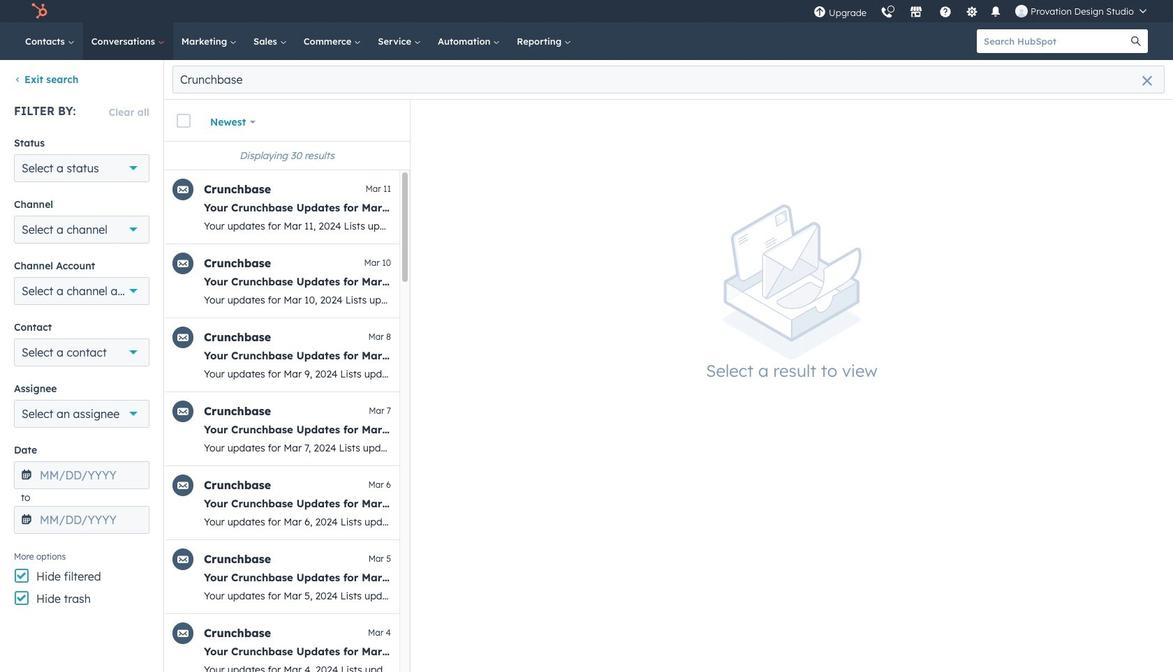 Task type: vqa. For each thing, say whether or not it's contained in the screenshot.
caret icon at the left of page
no



Task type: locate. For each thing, give the bounding box(es) containing it.
email from crunchbase with subject your crunchbase updates for mar 11, 2024 row
[[164, 171, 1119, 245]]

1 vertical spatial mm/dd/yyyy text field
[[14, 506, 149, 534]]

row group
[[164, 171, 1124, 673]]

email from crunchbase with subject your crunchbase updates for mar 4, 2024 row
[[164, 615, 1124, 673]]

email from crunchbase with subject your crunchbase updates for mar 6, 2024 row
[[164, 467, 1120, 541]]

Search search field
[[173, 66, 1165, 94]]

main content
[[164, 100, 1173, 673]]

0 vertical spatial mm/dd/yyyy text field
[[14, 462, 149, 490]]

Search HubSpot search field
[[977, 29, 1124, 53]]

email from crunchbase with subject your crunchbase updates for mar 10, 2024 row
[[164, 245, 1120, 319]]

2 mm/dd/yyyy text field from the top
[[14, 506, 149, 534]]

email from crunchbase with subject your crunchbase updates for mar 7, 2024 row
[[164, 393, 1118, 467]]

menu
[[807, 0, 1157, 22]]

MM/DD/YYYY text field
[[14, 462, 149, 490], [14, 506, 149, 534]]



Task type: describe. For each thing, give the bounding box(es) containing it.
james peterson image
[[1016, 5, 1028, 17]]

email from crunchbase with subject your crunchbase updates for mar 9, 2024 row
[[164, 319, 1121, 393]]

marketplaces image
[[910, 6, 923, 19]]

1 mm/dd/yyyy text field from the top
[[14, 462, 149, 490]]

clear input image
[[1142, 76, 1153, 87]]

email from crunchbase with subject your crunchbase updates for mar 5, 2024 row
[[164, 541, 1123, 615]]



